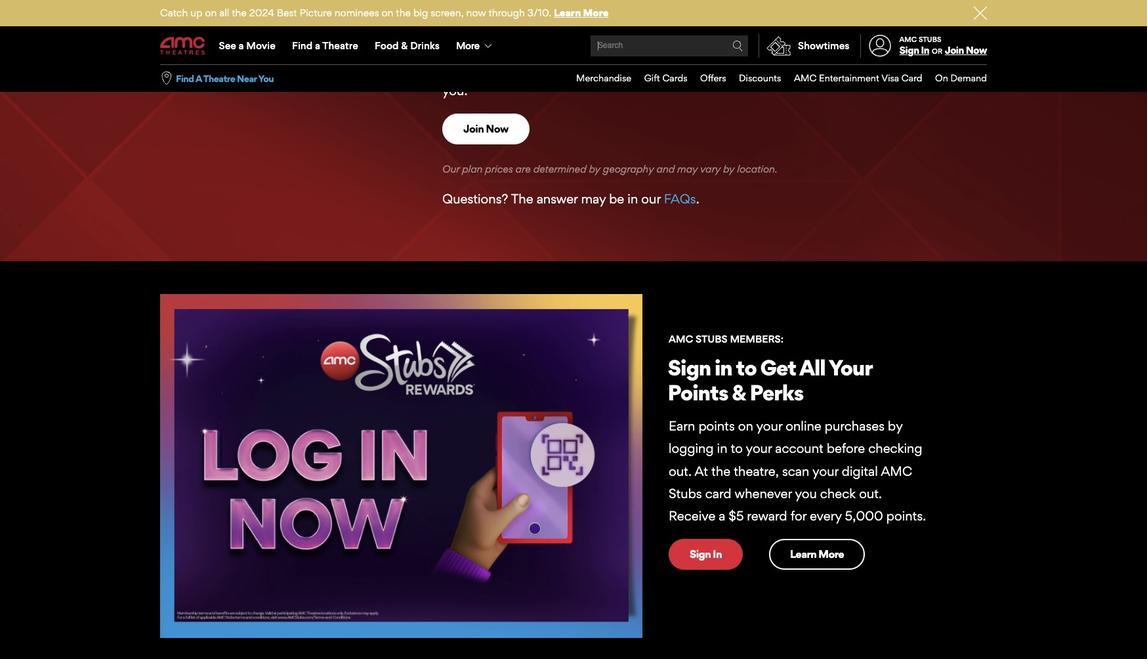 Task type: vqa. For each thing, say whether or not it's contained in the screenshot.
the more.
no



Task type: describe. For each thing, give the bounding box(es) containing it.
or inside . you could have a triple feature in one day, or watch movies throughout the week. if you really, really like a movie, watch it
[[866, 16, 877, 31]]

all
[[219, 7, 229, 19]]

our plan prices are determined by geography and may vary by location.
[[443, 163, 778, 175]]

in inside earn points on your online purchases by logging in to your account before checking out. at the theatre, scan your digital amc stubs card whenever you check out. receive a $5 reward for every 5,000 points.
[[717, 441, 728, 457]]

sign in link
[[669, 539, 743, 570]]

at
[[862, 60, 873, 76]]

in right be
[[628, 191, 638, 207]]

throughout
[[443, 38, 509, 54]]

before
[[827, 441, 865, 457]]

it
[[794, 38, 802, 54]]

every inside earn points on your online purchases by logging in to your account before checking out. at the theatre, scan your digital amc stubs card whenever you check out. receive a $5 reward for every 5,000 points.
[[810, 508, 842, 524]]

for
[[791, 508, 807, 524]]

nominees
[[335, 7, 379, 19]]

online
[[786, 418, 822, 434]]

1 horizontal spatial on
[[382, 7, 394, 19]]

amc entertainment visa card
[[794, 72, 923, 83]]

discounts link
[[727, 65, 782, 92]]

whenever
[[735, 486, 792, 502]]

to inside earn points on your online purchases by logging in to your account before checking out. at the theatre, scan your digital amc stubs card whenever you check out. receive a $5 reward for every 5,000 points.
[[731, 441, 743, 457]]

movies inside . you could have a triple feature in one day, or watch movies throughout the week. if you really, really like a movie, watch it
[[920, 16, 962, 31]]

drinks
[[410, 39, 440, 52]]

can
[[594, 60, 615, 76]]

user profile image
[[862, 35, 899, 57]]

1 horizontal spatial learn more link
[[769, 539, 865, 570]]

1 horizontal spatial by
[[724, 163, 735, 175]]

on
[[936, 72, 949, 83]]

. for your
[[901, 38, 904, 54]]

join now
[[464, 122, 509, 136]]

week
[[826, 60, 859, 76]]

offers
[[701, 72, 727, 83]]

a-list logo image
[[160, 0, 423, 13]]

amc for amc stubs sign in or join now
[[900, 35, 917, 44]]

gift cards
[[645, 72, 688, 83]]

theatre for a
[[322, 39, 358, 52]]

earn
[[669, 418, 696, 434]]

or inside amc stubs sign in or join now
[[932, 47, 943, 56]]

digital
[[842, 463, 878, 479]]

0 horizontal spatial and
[[657, 163, 675, 175]]

. your benefits reset every friday, so you can check out the
[[443, 38, 984, 76]]

stubs inside earn points on your online purchases by logging in to your account before checking out. at the theatre, scan your digital amc stubs card whenever you check out. receive a $5 reward for every 5,000 points.
[[669, 486, 702, 502]]

find a theatre near you
[[176, 73, 274, 84]]

questions?
[[443, 191, 508, 207]]

purchases
[[825, 418, 885, 434]]

submit search icon image
[[733, 41, 743, 51]]

find for find a theatre near you
[[176, 73, 194, 84]]

sign inside amc stubs sign in or join now
[[900, 44, 920, 57]]

sign for sign in to get all your points & perks
[[668, 355, 711, 381]]

sign for sign in
[[690, 548, 711, 561]]

entertainment
[[819, 72, 880, 83]]

0 vertical spatial learn more link
[[554, 7, 609, 19]]

1 vertical spatial in
[[713, 548, 722, 561]]

to inside the sign in to get all your points & perks
[[736, 355, 757, 381]]

friday,
[[510, 60, 549, 76]]

your inside . your benefits reset every friday, so you can check out the
[[907, 38, 934, 54]]

the inside earn points on your online purchases by logging in to your account before checking out. at the theatre, scan your digital amc stubs card whenever you check out. receive a $5 reward for every 5,000 points.
[[712, 463, 731, 479]]

all
[[800, 355, 826, 381]]

triple
[[721, 16, 751, 31]]

movie,
[[712, 38, 752, 54]]

food & drinks link
[[367, 28, 448, 64]]

amc entertainment visa card link
[[782, 65, 923, 92]]

answer
[[537, 191, 578, 207]]

0 vertical spatial learn
[[554, 7, 581, 19]]

1 horizontal spatial learn
[[790, 548, 817, 561]]

have
[[679, 16, 707, 31]]

a right like
[[702, 38, 709, 54]]

receive
[[669, 508, 716, 524]]

so
[[552, 60, 566, 76]]

on for earn
[[738, 418, 754, 434]]

0 vertical spatial your
[[757, 418, 783, 434]]

scan
[[783, 463, 810, 479]]

week.
[[535, 38, 569, 54]]

latest movies link
[[703, 60, 785, 76]]

0 vertical spatial may
[[678, 163, 698, 175]]

on for catch
[[205, 7, 217, 19]]

merchandise
[[576, 72, 632, 83]]

showtimes
[[798, 39, 850, 52]]

could
[[643, 16, 676, 31]]

join now button
[[945, 44, 987, 57]]

2 again from the left
[[867, 38, 901, 54]]

. you could have a triple feature in one day, or watch movies throughout the week. if you really, really like a movie, watch it
[[443, 16, 962, 54]]

plan
[[462, 163, 483, 175]]

card
[[902, 72, 923, 83]]

perks
[[750, 379, 804, 406]]

now
[[467, 7, 486, 19]]

through
[[489, 7, 525, 19]]

no
[[501, 16, 516, 31]]

5,000
[[846, 508, 884, 524]]

one
[[812, 16, 835, 31]]

your inside the sign in to get all your points & perks
[[829, 355, 872, 381]]

you inside . your benefits reset every friday, so you can check out the
[[569, 60, 591, 76]]

stubs
[[696, 333, 728, 346]]

visa
[[882, 72, 900, 83]]

join inside amc stubs sign in or join now
[[945, 44, 964, 57]]

there
[[443, 16, 476, 31]]

at any amc near you.
[[443, 60, 960, 99]]

really
[[645, 38, 676, 54]]

location.
[[738, 163, 778, 175]]

discounts
[[739, 72, 782, 83]]

0 horizontal spatial join
[[464, 122, 484, 136]]

best
[[277, 7, 297, 19]]

points.
[[887, 508, 927, 524]]

by inside earn points on your online purchases by logging in to your account before checking out. at the theatre, scan your digital amc stubs card whenever you check out. receive a $5 reward for every 5,000 points.
[[888, 418, 903, 434]]

cards
[[663, 72, 688, 83]]

cookie consent banner dialog
[[0, 624, 1148, 659]]

find a theatre near you button
[[176, 72, 274, 85]]

amc for amc entertainment visa card
[[794, 72, 817, 83]]

0 horizontal spatial by
[[589, 163, 601, 175]]

scan awareness image
[[160, 294, 643, 638]]

picture
[[300, 7, 332, 19]]

food & drinks
[[375, 39, 440, 52]]

0 horizontal spatial are
[[480, 16, 498, 31]]

faqs
[[664, 191, 696, 207]]

out
[[658, 60, 677, 76]]

0 vertical spatial more
[[583, 7, 609, 19]]

the right all
[[232, 7, 247, 19]]

any
[[876, 60, 897, 76]]

latest movies every week
[[703, 60, 859, 76]]

you inside . you could have a triple feature in one day, or watch movies throughout the week. if you really, really like a movie, watch it
[[583, 38, 605, 54]]

more inside more button
[[456, 39, 480, 52]]

up
[[191, 7, 203, 19]]



Task type: locate. For each thing, give the bounding box(es) containing it.
feature
[[754, 16, 795, 31]]

0 horizontal spatial find
[[176, 73, 194, 84]]

a inside earn points on your online purchases by logging in to your account before checking out. at the theatre, scan your digital amc stubs card whenever you check out. receive a $5 reward for every 5,000 points.
[[719, 508, 726, 524]]

0 vertical spatial &
[[401, 39, 408, 52]]

0 vertical spatial out.
[[669, 463, 692, 479]]

you inside . you could have a triple feature in one day, or watch movies throughout the week. if you really, really like a movie, watch it
[[617, 16, 640, 31]]

now inside amc stubs sign in or join now
[[966, 44, 987, 57]]

learn more link up if
[[554, 7, 609, 19]]

0 horizontal spatial learn
[[554, 7, 581, 19]]

more
[[583, 7, 609, 19], [456, 39, 480, 52], [819, 548, 844, 561]]

a right see
[[239, 39, 244, 52]]

movies up amc stubs sign in or join now
[[920, 16, 962, 31]]

. for you
[[611, 16, 614, 31]]

again and again
[[805, 38, 901, 54]]

the inside . your benefits reset every friday, so you can check out the
[[681, 60, 700, 76]]

1 horizontal spatial stubs
[[919, 35, 942, 44]]

by
[[589, 163, 601, 175], [724, 163, 735, 175], [888, 418, 903, 434]]

movies down showtimes image
[[741, 60, 785, 76]]

check down digital on the bottom of page
[[821, 486, 856, 502]]

0 vertical spatial sign
[[900, 44, 920, 57]]

1 vertical spatial learn more link
[[769, 539, 865, 570]]

movie
[[246, 39, 276, 52]]

more inside learn more link
[[819, 548, 844, 561]]

amc down showtimes link
[[794, 72, 817, 83]]

your
[[907, 38, 934, 54], [829, 355, 872, 381]]

1 horizontal spatial and
[[841, 38, 864, 54]]

again down one
[[805, 38, 839, 54]]

join now link
[[443, 114, 530, 144]]

account
[[776, 441, 824, 457]]

. inside . you could have a triple feature in one day, or watch movies throughout the week. if you really, really like a movie, watch it
[[611, 16, 614, 31]]

amc down sign in button
[[900, 60, 931, 76]]

the right 'at'
[[712, 463, 731, 479]]

reset
[[443, 60, 471, 76]]

gift
[[645, 72, 660, 83]]

theatre for a
[[203, 73, 235, 84]]

1 horizontal spatial join
[[945, 44, 964, 57]]

1 horizontal spatial more
[[583, 7, 609, 19]]

1 vertical spatial may
[[581, 191, 606, 207]]

find left a
[[176, 73, 194, 84]]

1 vertical spatial you
[[569, 60, 591, 76]]

a down picture
[[315, 39, 320, 52]]

in left one
[[799, 16, 809, 31]]

on right "nominees"
[[382, 7, 394, 19]]

find for find a theatre
[[292, 39, 313, 52]]

2 vertical spatial you
[[795, 486, 817, 502]]

0 vertical spatial are
[[480, 16, 498, 31]]

in inside the sign in to get all your points & perks
[[715, 355, 732, 381]]

1 vertical spatial your
[[746, 441, 772, 457]]

are
[[480, 16, 498, 31], [516, 163, 531, 175]]

on left all
[[205, 7, 217, 19]]

1 horizontal spatial may
[[678, 163, 698, 175]]

2 vertical spatial sign
[[690, 548, 711, 561]]

may left vary at right
[[678, 163, 698, 175]]

to up the theatre, on the right
[[731, 441, 743, 457]]

1 vertical spatial learn
[[790, 548, 817, 561]]

amc left stubs
[[669, 333, 694, 346]]

2 horizontal spatial by
[[888, 418, 903, 434]]

1 vertical spatial .
[[901, 38, 904, 54]]

check inside earn points on your online purchases by logging in to your account before checking out. at the theatre, scan your digital amc stubs card whenever you check out. receive a $5 reward for every 5,000 points.
[[821, 486, 856, 502]]

learn
[[554, 7, 581, 19], [790, 548, 817, 561]]

every down throughout
[[475, 60, 507, 76]]

0 horizontal spatial on
[[205, 7, 217, 19]]

theatre inside button
[[203, 73, 235, 84]]

0 vertical spatial stubs
[[919, 35, 942, 44]]

every down showtimes link
[[788, 60, 823, 76]]

sign in
[[690, 548, 722, 561]]

the down like
[[681, 60, 700, 76]]

0 horizontal spatial your
[[829, 355, 872, 381]]

check inside . your benefits reset every friday, so you can check out the
[[619, 60, 654, 76]]

questions? the answer may be in our faqs .
[[443, 191, 700, 207]]

showtimes link
[[759, 34, 850, 58]]

find a theatre link
[[284, 28, 367, 64]]

0 horizontal spatial again
[[805, 38, 839, 54]]

again up any
[[867, 38, 901, 54]]

1 horizontal spatial check
[[821, 486, 856, 502]]

or
[[866, 16, 877, 31], [932, 47, 943, 56]]

1 horizontal spatial movies
[[920, 16, 962, 31]]

learn right 3/10.
[[554, 7, 581, 19]]

&
[[401, 39, 408, 52], [732, 379, 746, 406]]

now up prices
[[486, 122, 509, 136]]

join up plan
[[464, 122, 484, 136]]

may left be
[[581, 191, 606, 207]]

1 horizontal spatial your
[[907, 38, 934, 54]]

learn more link down for
[[769, 539, 865, 570]]

faqs link
[[664, 191, 696, 207]]

catch up on all the 2024 best picture nominees on the big screen, now through 3/10. learn more
[[160, 7, 609, 19]]

really,
[[608, 38, 642, 54]]

1 horizontal spatial or
[[932, 47, 943, 56]]

stubs inside amc stubs sign in or join now
[[919, 35, 942, 44]]

and up faqs 'link'
[[657, 163, 675, 175]]

get
[[761, 355, 796, 381]]

you
[[583, 38, 605, 54], [569, 60, 591, 76], [795, 486, 817, 502]]

1 vertical spatial to
[[731, 441, 743, 457]]

by left geography
[[589, 163, 601, 175]]

1 horizontal spatial .
[[696, 191, 700, 207]]

our
[[443, 163, 460, 175]]

0 vertical spatial .
[[611, 16, 614, 31]]

now inside 'join now' link
[[486, 122, 509, 136]]

$5
[[729, 508, 744, 524]]

prices
[[485, 163, 513, 175]]

0 horizontal spatial you
[[258, 73, 274, 84]]

1 vertical spatial sign
[[668, 355, 711, 381]]

1 horizontal spatial &
[[732, 379, 746, 406]]

0 vertical spatial you
[[583, 38, 605, 54]]

2024
[[249, 7, 274, 19]]

if
[[572, 38, 580, 54]]

1 vertical spatial stubs
[[669, 486, 702, 502]]

sign in or join amc stubs element
[[860, 28, 987, 64]]

join up near
[[945, 44, 964, 57]]

0 horizontal spatial more
[[456, 39, 480, 52]]

there are no blackout dates
[[443, 16, 611, 31]]

in down amc stubs members:
[[715, 355, 732, 381]]

the down 'there are no blackout dates'
[[512, 38, 531, 54]]

by up checking
[[888, 418, 903, 434]]

& inside the sign in to get all your points & perks
[[732, 379, 746, 406]]

sign down receive
[[690, 548, 711, 561]]

1 horizontal spatial now
[[966, 44, 987, 57]]

1 horizontal spatial you
[[617, 16, 640, 31]]

0 horizontal spatial watch
[[755, 38, 791, 54]]

your right all
[[829, 355, 872, 381]]

points
[[699, 418, 735, 434]]

out. up 5,000
[[860, 486, 882, 502]]

1 horizontal spatial in
[[921, 44, 930, 57]]

the inside . you could have a triple feature in one day, or watch movies throughout the week. if you really, really like a movie, watch it
[[512, 38, 531, 54]]

sign in button
[[900, 44, 930, 57]]

are right prices
[[516, 163, 531, 175]]

amc down checking
[[881, 463, 913, 479]]

. inside . your benefits reset every friday, so you can check out the
[[901, 38, 904, 54]]

members:
[[730, 333, 784, 346]]

in inside . you could have a triple feature in one day, or watch movies throughout the week. if you really, really like a movie, watch it
[[799, 16, 809, 31]]

0 horizontal spatial out.
[[669, 463, 692, 479]]

0 vertical spatial now
[[966, 44, 987, 57]]

. up 'really,'
[[611, 16, 614, 31]]

0 horizontal spatial &
[[401, 39, 408, 52]]

1 vertical spatial more
[[456, 39, 480, 52]]

your right scan
[[813, 463, 839, 479]]

on right points
[[738, 418, 754, 434]]

check
[[619, 60, 654, 76], [821, 486, 856, 502]]

1 vertical spatial you
[[258, 73, 274, 84]]

the
[[511, 191, 534, 207]]

0 horizontal spatial check
[[619, 60, 654, 76]]

. right user profile image
[[901, 38, 904, 54]]

1 vertical spatial are
[[516, 163, 531, 175]]

in down receive
[[713, 548, 722, 561]]

2 horizontal spatial on
[[738, 418, 754, 434]]

learn down for
[[790, 548, 817, 561]]

stubs up sign in button
[[919, 35, 942, 44]]

to down members:
[[736, 355, 757, 381]]

your up card
[[907, 38, 934, 54]]

sign up card
[[900, 44, 920, 57]]

amc up sign in button
[[900, 35, 917, 44]]

you right if
[[583, 38, 605, 54]]

theatre right a
[[203, 73, 235, 84]]

1 vertical spatial find
[[176, 73, 194, 84]]

your left online
[[757, 418, 783, 434]]

0 vertical spatial check
[[619, 60, 654, 76]]

theatre down "nominees"
[[322, 39, 358, 52]]

menu containing more
[[160, 28, 987, 64]]

learn more
[[790, 548, 844, 561]]

every inside . your benefits reset every friday, so you can check out the
[[475, 60, 507, 76]]

a
[[196, 73, 202, 84]]

latest
[[703, 60, 738, 76]]

geography
[[603, 163, 654, 175]]

learn more link
[[554, 7, 609, 19], [769, 539, 865, 570]]

at
[[695, 463, 708, 479]]

on inside earn points on your online purchases by logging in to your account before checking out. at the theatre, scan your digital amc stubs card whenever you check out. receive a $5 reward for every 5,000 points.
[[738, 418, 754, 434]]

vary
[[701, 163, 721, 175]]

are left no
[[480, 16, 498, 31]]

screen,
[[431, 7, 464, 19]]

0 vertical spatial theatre
[[322, 39, 358, 52]]

sign inside the sign in to get all your points & perks
[[668, 355, 711, 381]]

0 vertical spatial and
[[841, 38, 864, 54]]

1 horizontal spatial again
[[867, 38, 901, 54]]

amc for amc stubs members:
[[669, 333, 694, 346]]

or right day,
[[866, 16, 877, 31]]

check down 'really,'
[[619, 60, 654, 76]]

to
[[736, 355, 757, 381], [731, 441, 743, 457]]

1 vertical spatial movies
[[741, 60, 785, 76]]

1 vertical spatial menu
[[564, 65, 987, 92]]

you inside earn points on your online purchases by logging in to your account before checking out. at the theatre, scan your digital amc stubs card whenever you check out. receive a $5 reward for every 5,000 points.
[[795, 486, 817, 502]]

0 horizontal spatial stubs
[[669, 486, 702, 502]]

your up the theatre, on the right
[[746, 441, 772, 457]]

food
[[375, 39, 399, 52]]

showtimes image
[[760, 34, 798, 58]]

0 vertical spatial to
[[736, 355, 757, 381]]

0 horizontal spatial .
[[611, 16, 614, 31]]

theatre
[[322, 39, 358, 52], [203, 73, 235, 84]]

watch up user profile image
[[881, 16, 916, 31]]

the left big
[[396, 7, 411, 19]]

2 vertical spatial your
[[813, 463, 839, 479]]

in down points
[[717, 441, 728, 457]]

be
[[609, 191, 625, 207]]

. right our
[[696, 191, 700, 207]]

on demand link
[[923, 65, 987, 92]]

in
[[921, 44, 930, 57], [713, 548, 722, 561]]

offers link
[[688, 65, 727, 92]]

you right so
[[569, 60, 591, 76]]

2 vertical spatial .
[[696, 191, 700, 207]]

you right near
[[258, 73, 274, 84]]

like
[[679, 38, 699, 54]]

2 horizontal spatial more
[[819, 548, 844, 561]]

1 vertical spatial check
[[821, 486, 856, 502]]

amc inside amc stubs sign in or join now
[[900, 35, 917, 44]]

1 vertical spatial &
[[732, 379, 746, 406]]

0 vertical spatial or
[[866, 16, 877, 31]]

find down picture
[[292, 39, 313, 52]]

stubs up receive
[[669, 486, 702, 502]]

0 horizontal spatial may
[[581, 191, 606, 207]]

0 vertical spatial watch
[[881, 16, 916, 31]]

by right vary at right
[[724, 163, 735, 175]]

amc
[[900, 35, 917, 44], [900, 60, 931, 76], [794, 72, 817, 83], [669, 333, 694, 346], [881, 463, 913, 479]]

a right have
[[711, 16, 717, 31]]

our
[[642, 191, 661, 207]]

in up card
[[921, 44, 930, 57]]

1 horizontal spatial out.
[[860, 486, 882, 502]]

find
[[292, 39, 313, 52], [176, 73, 194, 84]]

1 horizontal spatial theatre
[[322, 39, 358, 52]]

reward
[[747, 508, 788, 524]]

1 horizontal spatial are
[[516, 163, 531, 175]]

& left perks
[[732, 379, 746, 406]]

you up 'really,'
[[617, 16, 640, 31]]

0 vertical spatial your
[[907, 38, 934, 54]]

find a theatre
[[292, 39, 358, 52]]

blackout
[[519, 16, 574, 31]]

see
[[219, 39, 236, 52]]

you inside button
[[258, 73, 274, 84]]

watch down feature on the right
[[755, 38, 791, 54]]

you up for
[[795, 486, 817, 502]]

1 vertical spatial or
[[932, 47, 943, 56]]

1 horizontal spatial find
[[292, 39, 313, 52]]

amc logo image
[[160, 37, 206, 55], [160, 37, 206, 55]]

0 horizontal spatial in
[[713, 548, 722, 561]]

0 vertical spatial menu
[[160, 28, 987, 64]]

a left $5
[[719, 508, 726, 524]]

determined
[[534, 163, 587, 175]]

movies
[[920, 16, 962, 31], [741, 60, 785, 76]]

3/10.
[[528, 7, 552, 19]]

card
[[706, 486, 732, 502]]

and down day,
[[841, 38, 864, 54]]

now up demand
[[966, 44, 987, 57]]

0 horizontal spatial learn more link
[[554, 7, 609, 19]]

0 horizontal spatial now
[[486, 122, 509, 136]]

1 vertical spatial your
[[829, 355, 872, 381]]

1 vertical spatial now
[[486, 122, 509, 136]]

1 vertical spatial join
[[464, 122, 484, 136]]

find inside button
[[176, 73, 194, 84]]

stubs
[[919, 35, 942, 44], [669, 486, 702, 502]]

in inside amc stubs sign in or join now
[[921, 44, 930, 57]]

merchandise link
[[564, 65, 632, 92]]

0 vertical spatial movies
[[920, 16, 962, 31]]

your
[[757, 418, 783, 434], [746, 441, 772, 457], [813, 463, 839, 479]]

2 vertical spatial more
[[819, 548, 844, 561]]

on
[[205, 7, 217, 19], [382, 7, 394, 19], [738, 418, 754, 434]]

2 horizontal spatial .
[[901, 38, 904, 54]]

logging
[[669, 441, 714, 457]]

search the AMC website text field
[[596, 41, 733, 51]]

checking
[[869, 441, 923, 457]]

or up near
[[932, 47, 943, 56]]

in
[[799, 16, 809, 31], [628, 191, 638, 207], [715, 355, 732, 381], [717, 441, 728, 457]]

amc inside at any amc near you.
[[900, 60, 931, 76]]

out. left 'at'
[[669, 463, 692, 479]]

0 horizontal spatial movies
[[741, 60, 785, 76]]

sign down stubs
[[668, 355, 711, 381]]

on demand
[[936, 72, 987, 83]]

amc stubs sign in or join now
[[900, 35, 987, 57]]

1 vertical spatial watch
[[755, 38, 791, 54]]

now
[[966, 44, 987, 57], [486, 122, 509, 136]]

every right for
[[810, 508, 842, 524]]

1 vertical spatial out.
[[860, 486, 882, 502]]

1 again from the left
[[805, 38, 839, 54]]

see a movie link
[[211, 28, 284, 64]]

menu
[[160, 28, 987, 64], [564, 65, 987, 92]]

menu containing merchandise
[[564, 65, 987, 92]]

0 vertical spatial you
[[617, 16, 640, 31]]

amc inside earn points on your online purchases by logging in to your account before checking out. at the theatre, scan your digital amc stubs card whenever you check out. receive a $5 reward for every 5,000 points.
[[881, 463, 913, 479]]

0 vertical spatial join
[[945, 44, 964, 57]]

& right food
[[401, 39, 408, 52]]



